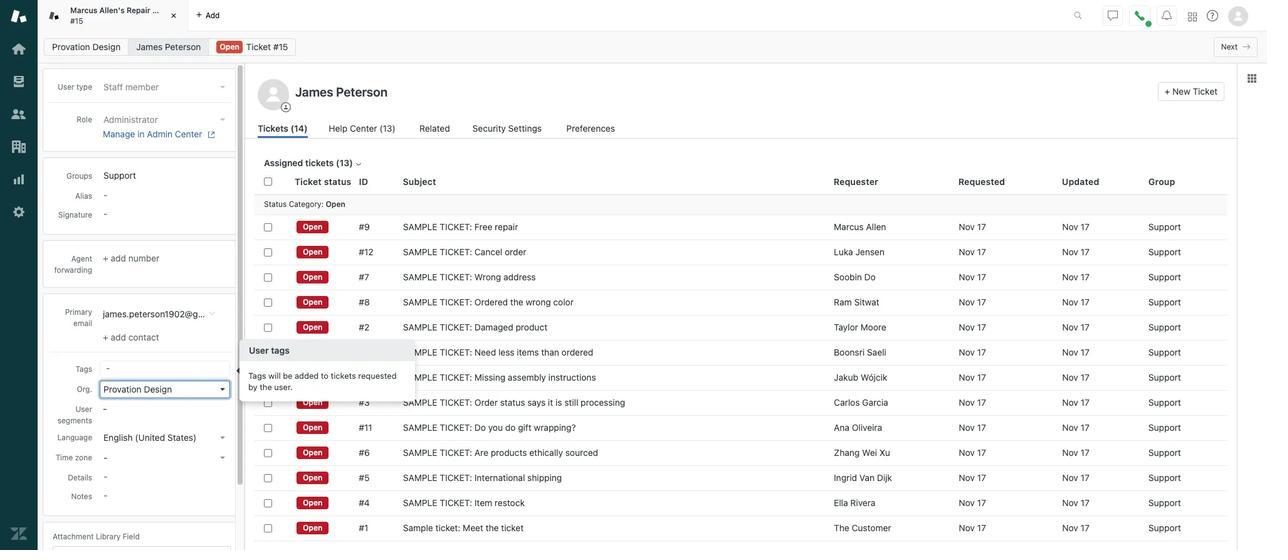 Task type: vqa. For each thing, say whether or not it's contained in the screenshot.


Task type: locate. For each thing, give the bounding box(es) containing it.
provation inside secondary 'element'
[[52, 41, 90, 52]]

wójcik
[[861, 372, 888, 383]]

provation design down - field
[[103, 384, 172, 395]]

3 ticket: from the top
[[440, 272, 472, 282]]

11 sample from the top
[[403, 472, 438, 483]]

open for #3
[[303, 398, 323, 407]]

ticket: left order
[[440, 397, 472, 408]]

ticket: inside "link"
[[440, 272, 472, 282]]

tags for tags
[[76, 364, 92, 374]]

0 vertical spatial arrow down image
[[220, 86, 225, 88]]

ticket #15
[[246, 41, 288, 52]]

arrow down image inside administrator button
[[220, 119, 225, 121]]

design inside secondary 'element'
[[93, 41, 121, 52]]

arrow down image up 'manage in admin center' link
[[220, 119, 225, 121]]

1 vertical spatial arrow down image
[[220, 437, 225, 439]]

sample ticket: are products ethically sourced
[[403, 447, 598, 458]]

1 horizontal spatial #15
[[273, 41, 288, 52]]

0 vertical spatial marcus
[[70, 6, 97, 15]]

center inside 'manage in admin center' link
[[175, 129, 202, 139]]

tags up by
[[248, 371, 266, 381]]

0 horizontal spatial user
[[58, 82, 74, 92]]

provation up user type
[[52, 41, 90, 52]]

1 horizontal spatial do
[[865, 272, 876, 282]]

7 ticket: from the top
[[440, 372, 472, 383]]

1 vertical spatial provation
[[103, 384, 142, 395]]

6 sample from the top
[[403, 347, 438, 358]]

user
[[58, 82, 74, 92], [249, 345, 269, 356], [76, 405, 92, 414]]

international
[[475, 472, 525, 483]]

status left the id at top left
[[324, 176, 352, 187]]

0 vertical spatial #15
[[70, 16, 83, 25]]

are
[[475, 447, 489, 458]]

2 ticket: from the top
[[440, 247, 472, 257]]

alias
[[75, 191, 92, 201]]

1 sample from the top
[[403, 221, 438, 232]]

to
[[321, 371, 329, 381]]

12 ticket: from the top
[[440, 497, 472, 508]]

ticket: up sample ticket: cancel order
[[440, 221, 472, 232]]

nov
[[959, 221, 975, 232], [1063, 221, 1079, 232], [959, 247, 975, 257], [1063, 247, 1079, 257], [959, 272, 975, 282], [1063, 272, 1079, 282], [959, 297, 975, 307], [1063, 297, 1079, 307], [959, 322, 975, 332], [1063, 322, 1079, 332], [959, 347, 975, 358], [1063, 347, 1079, 358], [959, 372, 975, 383], [1063, 372, 1079, 383], [959, 397, 975, 408], [1063, 397, 1079, 408], [959, 422, 975, 433], [1063, 422, 1079, 433], [959, 447, 975, 458], [1063, 447, 1079, 458], [959, 472, 975, 483], [1063, 472, 1079, 483], [959, 497, 975, 508], [1063, 497, 1079, 508], [959, 523, 975, 533], [1063, 523, 1079, 533]]

admin
[[147, 129, 173, 139]]

10 sample from the top
[[403, 447, 438, 458]]

open inside secondary 'element'
[[220, 42, 240, 51]]

tickets inside tags will be added to tickets requested by the user.
[[331, 371, 356, 381]]

0 vertical spatial provation design
[[52, 41, 121, 52]]

the customer
[[834, 523, 892, 533]]

0 vertical spatial do
[[865, 272, 876, 282]]

tags up the org.
[[76, 364, 92, 374]]

reporting image
[[11, 171, 27, 188]]

related link
[[420, 122, 452, 138]]

11 ticket: from the top
[[440, 472, 472, 483]]

2 arrow down image from the top
[[220, 388, 225, 391]]

sample ticket: order status says it is still processing
[[403, 397, 625, 408]]

tickets right the to
[[331, 371, 356, 381]]

segments
[[58, 416, 92, 425]]

1 arrow down image from the top
[[220, 119, 225, 121]]

0 vertical spatial +
[[1165, 86, 1171, 97]]

4 ticket: from the top
[[440, 297, 472, 307]]

center right "admin"
[[175, 129, 202, 139]]

1 vertical spatial #15
[[273, 41, 288, 52]]

tags for tags will be added to tickets requested by the user.
[[248, 371, 266, 381]]

get help image
[[1207, 10, 1219, 21]]

ticket: left the missing
[[440, 372, 472, 383]]

+ inside button
[[1165, 86, 1171, 97]]

1 horizontal spatial user
[[76, 405, 92, 414]]

design down marcus allen's repair ticket #15
[[93, 41, 121, 52]]

the left wrong
[[510, 297, 524, 307]]

tickets up ticket status
[[305, 157, 334, 168]]

add for add number
[[111, 253, 126, 263]]

0 vertical spatial add
[[206, 10, 220, 20]]

(14)
[[291, 123, 308, 134]]

secondary element
[[38, 34, 1268, 60]]

gift
[[518, 422, 532, 433]]

security settings link
[[473, 122, 546, 138]]

ordered
[[562, 347, 594, 358]]

1 horizontal spatial tags
[[248, 371, 266, 381]]

ticket: for do
[[440, 422, 472, 433]]

administrator button
[[100, 111, 230, 129]]

views image
[[11, 73, 27, 90]]

provation right the org.
[[103, 384, 142, 395]]

1 vertical spatial status
[[500, 397, 525, 408]]

1 horizontal spatial status
[[500, 397, 525, 408]]

arrow down image inside provation design button
[[220, 388, 225, 391]]

0 vertical spatial tickets
[[305, 157, 334, 168]]

0 vertical spatial arrow down image
[[220, 119, 225, 121]]

organizations image
[[11, 139, 27, 155]]

2 sample from the top
[[403, 247, 438, 257]]

arrow down image
[[220, 119, 225, 121], [220, 437, 225, 439]]

5 sample from the top
[[403, 322, 438, 332]]

ticket: up sample ticket: item restock
[[440, 472, 472, 483]]

17
[[978, 221, 987, 232], [1081, 221, 1090, 232], [978, 247, 987, 257], [1081, 247, 1090, 257], [978, 272, 987, 282], [1081, 272, 1090, 282], [978, 297, 987, 307], [1081, 297, 1090, 307], [978, 322, 987, 332], [1081, 322, 1090, 332], [978, 347, 987, 358], [1081, 347, 1090, 358], [978, 372, 987, 383], [1081, 372, 1090, 383], [978, 397, 987, 408], [1081, 397, 1090, 408], [978, 422, 987, 433], [1081, 422, 1090, 433], [978, 447, 987, 458], [1081, 447, 1090, 458], [978, 472, 987, 483], [1081, 472, 1090, 483], [978, 497, 987, 508], [1081, 497, 1090, 508], [978, 523, 987, 533], [1081, 523, 1090, 533]]

4 sample from the top
[[403, 297, 438, 307]]

sample ticket: meet the ticket link
[[403, 523, 524, 534]]

zendesk image
[[11, 526, 27, 542]]

1 vertical spatial -
[[103, 452, 108, 463]]

1 vertical spatial +
[[103, 253, 108, 263]]

grid containing ticket status
[[245, 169, 1238, 550]]

1 vertical spatial provation design
[[103, 384, 172, 395]]

support
[[103, 170, 136, 181], [1149, 221, 1182, 232], [1149, 247, 1182, 257], [1149, 272, 1182, 282], [1149, 297, 1182, 307], [1149, 322, 1182, 332], [1149, 347, 1182, 358], [1149, 372, 1182, 383], [1149, 397, 1182, 408], [1149, 422, 1182, 433], [1149, 447, 1182, 458], [1149, 472, 1182, 483], [1149, 497, 1182, 508], [1149, 523, 1182, 533]]

ella rivera
[[834, 497, 876, 508]]

1 horizontal spatial provation
[[103, 384, 142, 395]]

arrow down image for member
[[220, 86, 225, 88]]

sample ticket: ordered the wrong color
[[403, 297, 574, 307]]

sample ticket: ordered the wrong color link
[[403, 297, 574, 308]]

item
[[475, 497, 492, 508]]

nov 17
[[959, 221, 987, 232], [1063, 221, 1090, 232], [959, 247, 987, 257], [1063, 247, 1090, 257], [959, 272, 987, 282], [1063, 272, 1090, 282], [959, 297, 987, 307], [1063, 297, 1090, 307], [959, 322, 987, 332], [1063, 322, 1090, 332], [959, 347, 987, 358], [1063, 347, 1090, 358], [959, 372, 987, 383], [1063, 372, 1090, 383], [959, 397, 987, 408], [1063, 397, 1090, 408], [959, 422, 987, 433], [1063, 422, 1090, 433], [959, 447, 987, 458], [1063, 447, 1090, 458], [959, 472, 987, 483], [1063, 472, 1090, 483], [959, 497, 987, 508], [1063, 497, 1090, 508], [959, 523, 987, 533], [1063, 523, 1090, 533]]

sample for sample ticket: missing assembly instructions
[[403, 372, 438, 383]]

sample ticket: damaged product
[[403, 322, 548, 332]]

1 horizontal spatial marcus
[[834, 221, 864, 232]]

marcus left the allen's
[[70, 6, 97, 15]]

2 arrow down image from the top
[[220, 437, 225, 439]]

english (united states) button
[[100, 429, 230, 447]]

0 horizontal spatial (13)
[[336, 157, 353, 168]]

sample ticket: do you do gift wrapping?
[[403, 422, 576, 433]]

add right close image
[[206, 10, 220, 20]]

the
[[834, 523, 850, 533]]

9 ticket: from the top
[[440, 422, 472, 433]]

1 vertical spatial (13)
[[336, 157, 353, 168]]

sample ticket: damaged product link
[[403, 322, 548, 333]]

jakub wójcik
[[834, 372, 888, 383]]

ticket: left the damaged
[[440, 322, 472, 332]]

2 vertical spatial add
[[111, 332, 126, 342]]

boonsri saeli
[[834, 347, 887, 358]]

groups
[[66, 171, 92, 181]]

admin image
[[11, 204, 27, 220]]

do right the soobin
[[865, 272, 876, 282]]

0 vertical spatial status
[[324, 176, 352, 187]]

taylor
[[834, 322, 859, 332]]

ticket: left need
[[440, 347, 472, 358]]

center right "help"
[[350, 123, 377, 134]]

None checkbox
[[264, 248, 272, 256], [264, 323, 272, 332], [264, 348, 272, 357], [264, 374, 272, 382], [264, 399, 272, 407], [264, 474, 272, 482], [264, 248, 272, 256], [264, 323, 272, 332], [264, 348, 272, 357], [264, 374, 272, 382], [264, 399, 272, 407], [264, 474, 272, 482]]

soobin do
[[834, 272, 876, 282]]

sample ticket: missing assembly instructions
[[403, 372, 596, 383]]

sample ticket: cancel order link
[[403, 247, 527, 258]]

do left you
[[475, 422, 486, 433]]

saeli
[[867, 347, 887, 358]]

contact
[[128, 332, 159, 342]]

3 sample from the top
[[403, 272, 438, 282]]

1 vertical spatial arrow down image
[[220, 388, 225, 391]]

arrow down image inside staff member 'button'
[[220, 86, 225, 88]]

open for #1
[[303, 523, 323, 533]]

arrow down image for design
[[220, 388, 225, 391]]

support for marcus allen
[[1149, 221, 1182, 232]]

design inside button
[[144, 384, 172, 395]]

customers image
[[11, 106, 27, 122]]

ticket status
[[295, 176, 352, 187]]

moore
[[861, 322, 887, 332]]

0 vertical spatial user
[[58, 82, 74, 92]]

2 vertical spatial the
[[486, 523, 499, 533]]

marcus inside marcus allen's repair ticket #15
[[70, 6, 97, 15]]

support for jakub wójcik
[[1149, 372, 1182, 383]]

do
[[865, 272, 876, 282], [475, 422, 486, 433]]

tags inside tags will be added to tickets requested by the user.
[[248, 371, 266, 381]]

open for #5
[[303, 473, 323, 482]]

1 vertical spatial the
[[260, 382, 272, 392]]

ram sitwat
[[834, 297, 880, 307]]

ticket: for item
[[440, 497, 472, 508]]

status left says
[[500, 397, 525, 408]]

+ for + add number
[[103, 253, 108, 263]]

open for #9
[[303, 222, 323, 231]]

wrapping?
[[534, 422, 576, 433]]

category
[[289, 200, 321, 209]]

provation design up type
[[52, 41, 121, 52]]

10 ticket: from the top
[[440, 447, 472, 458]]

Select All Tickets checkbox
[[264, 178, 272, 186]]

- field
[[101, 361, 230, 375]]

tags
[[271, 345, 290, 356]]

the right by
[[260, 382, 272, 392]]

ticket: for international
[[440, 472, 472, 483]]

ticket: down 'sample ticket: wrong address' "link" at the left of page
[[440, 297, 472, 307]]

(13) left related
[[380, 123, 396, 134]]

8 ticket: from the top
[[440, 397, 472, 408]]

+
[[1165, 86, 1171, 97], [103, 253, 108, 263], [103, 332, 108, 342]]

0 vertical spatial (13)
[[380, 123, 396, 134]]

arrow down image for administrator
[[220, 119, 225, 121]]

user left type
[[58, 82, 74, 92]]

+ new ticket
[[1165, 86, 1218, 97]]

1 vertical spatial add
[[111, 253, 126, 263]]

user inside user segments
[[76, 405, 92, 414]]

0 horizontal spatial provation
[[52, 41, 90, 52]]

you
[[488, 422, 503, 433]]

0 horizontal spatial status
[[324, 176, 352, 187]]

add button
[[188, 0, 227, 31]]

arrow down image
[[220, 86, 225, 88], [220, 388, 225, 391], [220, 457, 225, 459]]

3 arrow down image from the top
[[220, 457, 225, 459]]

#3
[[359, 397, 370, 408]]

0 horizontal spatial do
[[475, 422, 486, 433]]

ticket: for order
[[440, 397, 472, 408]]

#15 inside marcus allen's repair ticket #15
[[70, 16, 83, 25]]

add left number
[[111, 253, 126, 263]]

rivera
[[851, 497, 876, 508]]

- right zone
[[103, 452, 108, 463]]

#15 inside secondary 'element'
[[273, 41, 288, 52]]

0 horizontal spatial marcus
[[70, 6, 97, 15]]

button displays agent's chat status as invisible. image
[[1108, 10, 1118, 20]]

marcus for marcus allen
[[834, 221, 864, 232]]

sample for sample ticket: free repair
[[403, 221, 438, 232]]

tickets (14)
[[258, 123, 308, 134]]

12 sample from the top
[[403, 497, 438, 508]]

1 vertical spatial design
[[144, 384, 172, 395]]

ticket: for ordered
[[440, 297, 472, 307]]

+ right agent
[[103, 253, 108, 263]]

1 arrow down image from the top
[[220, 86, 225, 88]]

ticket: up the sample ticket: meet the ticket
[[440, 497, 472, 508]]

None checkbox
[[264, 223, 272, 231], [264, 273, 272, 281], [264, 298, 272, 306], [264, 424, 272, 432], [264, 449, 272, 457], [264, 499, 272, 507], [264, 524, 272, 532], [264, 223, 272, 231], [264, 273, 272, 281], [264, 298, 272, 306], [264, 424, 272, 432], [264, 449, 272, 457], [264, 499, 272, 507], [264, 524, 272, 532]]

add
[[206, 10, 220, 20], [111, 253, 126, 263], [111, 332, 126, 342]]

user up segments
[[76, 405, 92, 414]]

None text field
[[292, 82, 1153, 101]]

2 horizontal spatial the
[[510, 297, 524, 307]]

0 horizontal spatial tags
[[76, 364, 92, 374]]

shipping
[[528, 472, 562, 483]]

+ left the new on the right
[[1165, 86, 1171, 97]]

0 horizontal spatial center
[[175, 129, 202, 139]]

1 horizontal spatial design
[[144, 384, 172, 395]]

ticket: down sample ticket: cancel order link
[[440, 272, 472, 282]]

0 horizontal spatial design
[[93, 41, 121, 52]]

tab
[[38, 0, 188, 31]]

1 ticket: from the top
[[440, 221, 472, 232]]

peterson
[[165, 41, 201, 52]]

7 sample from the top
[[403, 372, 438, 383]]

james.peterson1902@gmail.com
[[103, 309, 234, 319]]

primary email
[[65, 307, 92, 328]]

marcus up luka
[[834, 221, 864, 232]]

order
[[505, 247, 527, 257]]

do
[[505, 422, 516, 433]]

user for user segments
[[76, 405, 92, 414]]

1 horizontal spatial the
[[486, 523, 499, 533]]

9 sample from the top
[[403, 422, 438, 433]]

2 horizontal spatial user
[[249, 345, 269, 356]]

wei
[[863, 447, 878, 458]]

provation inside button
[[103, 384, 142, 395]]

customer
[[852, 523, 892, 533]]

- right user segments
[[103, 403, 107, 414]]

updated
[[1062, 176, 1100, 187]]

ticket: for are
[[440, 447, 472, 458]]

the right meet
[[486, 523, 499, 533]]

sample ticket: meet the ticket
[[403, 523, 524, 533]]

sample for sample ticket: wrong address
[[403, 272, 438, 282]]

add left contact
[[111, 332, 126, 342]]

#10
[[359, 372, 374, 383]]

design down - field
[[144, 384, 172, 395]]

0 vertical spatial design
[[93, 41, 121, 52]]

1 horizontal spatial (13)
[[380, 123, 396, 134]]

user left tags
[[249, 345, 269, 356]]

arrow down image inside english (united states) button
[[220, 437, 225, 439]]

allen
[[866, 221, 887, 232]]

grid
[[245, 169, 1238, 550]]

taylor moore
[[834, 322, 887, 332]]

arrow down image right states)
[[220, 437, 225, 439]]

open for #8
[[303, 297, 323, 307]]

1 vertical spatial marcus
[[834, 221, 864, 232]]

support for the customer
[[1149, 523, 1182, 533]]

add for add contact
[[111, 332, 126, 342]]

allen's
[[99, 6, 125, 15]]

zendesk support image
[[11, 8, 27, 24]]

support for carlos garcia
[[1149, 397, 1182, 408]]

ticket inside marcus allen's repair ticket #15
[[152, 6, 175, 15]]

5 ticket: from the top
[[440, 322, 472, 332]]

0 horizontal spatial #15
[[70, 16, 83, 25]]

0 horizontal spatial the
[[260, 382, 272, 392]]

1 horizontal spatial center
[[350, 123, 377, 134]]

be
[[283, 371, 293, 381]]

design
[[93, 41, 121, 52], [144, 384, 172, 395]]

2 vertical spatial user
[[76, 405, 92, 414]]

1 vertical spatial tickets
[[331, 371, 356, 381]]

1 vertical spatial user
[[249, 345, 269, 356]]

sample ticket: item restock link
[[403, 497, 525, 509]]

carlos garcia
[[834, 397, 889, 408]]

open for #2
[[303, 322, 323, 332]]

details
[[68, 473, 92, 482]]

open for #10
[[303, 373, 323, 382]]

provation design
[[52, 41, 121, 52], [103, 384, 172, 395]]

0 vertical spatial the
[[510, 297, 524, 307]]

sample for sample ticket: ordered the wrong color
[[403, 297, 438, 307]]

help center (13) link
[[329, 122, 399, 138]]

library
[[96, 532, 121, 541]]

ticket: left are on the bottom of the page
[[440, 447, 472, 458]]

2 vertical spatial arrow down image
[[220, 457, 225, 459]]

6 ticket: from the top
[[440, 347, 472, 358]]

marcus inside grid
[[834, 221, 864, 232]]

xu
[[880, 447, 891, 458]]

+ for + new ticket
[[1165, 86, 1171, 97]]

0 vertical spatial provation
[[52, 41, 90, 52]]

ticket: left you
[[440, 422, 472, 433]]

get started image
[[11, 41, 27, 57]]

+ left contact
[[103, 332, 108, 342]]

sample inside "link"
[[403, 272, 438, 282]]

(13) up ticket status
[[336, 157, 353, 168]]

8 sample from the top
[[403, 397, 438, 408]]

sample for sample ticket: international shipping
[[403, 472, 438, 483]]

ticket: down sample ticket: free repair link on the top left of page
[[440, 247, 472, 257]]

2 vertical spatial +
[[103, 332, 108, 342]]



Task type: describe. For each thing, give the bounding box(es) containing it.
support for taylor moore
[[1149, 322, 1182, 332]]

sample for sample ticket: need less items than ordered
[[403, 347, 438, 358]]

user for user tags
[[249, 345, 269, 356]]

next
[[1222, 42, 1238, 51]]

sample for sample ticket: are products ethically sourced
[[403, 447, 438, 458]]

ticket: for free
[[440, 221, 472, 232]]

staff member button
[[100, 78, 230, 96]]

sample
[[403, 523, 433, 533]]

provation design link
[[44, 38, 129, 56]]

support for boonsri saeli
[[1149, 347, 1182, 358]]

status category : open
[[264, 200, 346, 209]]

field
[[123, 532, 140, 541]]

#6
[[359, 447, 370, 458]]

marcus for marcus allen's repair ticket #15
[[70, 6, 97, 15]]

1 vertical spatial do
[[475, 422, 486, 433]]

+ add number
[[103, 253, 160, 263]]

sample for sample ticket: order status says it is still processing
[[403, 397, 438, 408]]

+ add contact
[[103, 332, 159, 342]]

group
[[1149, 176, 1176, 187]]

added
[[295, 371, 319, 381]]

attachment library field
[[53, 532, 140, 541]]

ticket: for need
[[440, 347, 472, 358]]

ticket: for missing
[[440, 372, 472, 383]]

support for ella rivera
[[1149, 497, 1182, 508]]

(13) for help center (13)
[[380, 123, 396, 134]]

ticket
[[501, 523, 524, 533]]

sample for sample ticket: do you do gift wrapping?
[[403, 422, 438, 433]]

+ for + add contact
[[103, 332, 108, 342]]

preferences
[[567, 123, 615, 134]]

the for sample ticket: ordered the wrong color
[[510, 297, 524, 307]]

states)
[[167, 432, 197, 443]]

instructions
[[549, 372, 596, 383]]

ticket:
[[436, 523, 461, 533]]

center inside help center (13) link
[[350, 123, 377, 134]]

:
[[321, 200, 324, 209]]

james peterson
[[136, 41, 201, 52]]

free
[[475, 221, 493, 232]]

address
[[504, 272, 536, 282]]

support for soobin do
[[1149, 272, 1182, 282]]

carlos
[[834, 397, 860, 408]]

user tags
[[249, 345, 290, 356]]

support for zhang wei xu
[[1149, 447, 1182, 458]]

manage in admin center link
[[103, 129, 225, 140]]

tickets
[[258, 123, 289, 134]]

zhang wei xu
[[834, 447, 891, 458]]

manage in admin center
[[103, 129, 202, 139]]

arrow down image inside - button
[[220, 457, 225, 459]]

zendesk products image
[[1189, 12, 1197, 21]]

requested
[[358, 371, 397, 381]]

ordered
[[475, 297, 508, 307]]

zhang
[[834, 447, 860, 458]]

english (united states)
[[103, 432, 197, 443]]

(13) for assigned tickets (13)
[[336, 157, 353, 168]]

support for ram sitwat
[[1149, 297, 1182, 307]]

ticket inside secondary 'element'
[[246, 41, 271, 52]]

number
[[128, 253, 160, 263]]

ticket: for damaged
[[440, 322, 472, 332]]

tab containing marcus allen's repair ticket
[[38, 0, 188, 31]]

notifications image
[[1162, 10, 1172, 20]]

forwarding
[[54, 265, 92, 275]]

sample ticket: free repair link
[[403, 221, 518, 233]]

arrow down image for english (united states)
[[220, 437, 225, 439]]

sample for sample ticket: cancel order
[[403, 247, 438, 257]]

jensen
[[856, 247, 885, 257]]

james peterson link
[[128, 38, 209, 56]]

provation design inside provation design link
[[52, 41, 121, 52]]

restock
[[495, 497, 525, 508]]

repair
[[495, 221, 518, 232]]

role
[[77, 115, 92, 124]]

user.
[[274, 382, 293, 392]]

garcia
[[863, 397, 889, 408]]

type
[[76, 82, 92, 92]]

time zone
[[56, 453, 92, 462]]

#2
[[359, 322, 370, 332]]

add inside dropdown button
[[206, 10, 220, 20]]

open for #7
[[303, 272, 323, 282]]

order
[[475, 397, 498, 408]]

email
[[73, 319, 92, 328]]

open for #6
[[303, 448, 323, 457]]

#1
[[359, 523, 368, 533]]

ticket inside button
[[1193, 86, 1218, 97]]

support for ana oliveira
[[1149, 422, 1182, 433]]

support for luka jensen
[[1149, 247, 1182, 257]]

the for sample ticket: meet the ticket
[[486, 523, 499, 533]]

assigned
[[264, 157, 303, 168]]

requester
[[834, 176, 879, 187]]

next button
[[1214, 37, 1258, 57]]

need
[[475, 347, 496, 358]]

staff member
[[103, 82, 159, 92]]

ticket: for wrong
[[440, 272, 472, 282]]

still
[[565, 397, 579, 408]]

boonsri
[[834, 347, 865, 358]]

damaged
[[475, 322, 514, 332]]

0 vertical spatial -
[[103, 403, 107, 414]]

sample ticket: order status says it is still processing link
[[403, 397, 625, 408]]

main element
[[0, 0, 38, 550]]

status
[[264, 200, 287, 209]]

will
[[269, 371, 281, 381]]

new
[[1173, 86, 1191, 97]]

ingrid
[[834, 472, 857, 483]]

ticket: for cancel
[[440, 247, 472, 257]]

provation design button
[[100, 381, 230, 398]]

- inside button
[[103, 452, 108, 463]]

sample for sample ticket: item restock
[[403, 497, 438, 508]]

van
[[860, 472, 875, 483]]

assembly
[[508, 372, 546, 383]]

sample ticket: item restock
[[403, 497, 525, 508]]

provation design inside provation design button
[[103, 384, 172, 395]]

sample for sample ticket: damaged product
[[403, 322, 438, 332]]

- button
[[100, 449, 230, 467]]

tabs tab list
[[38, 0, 1061, 31]]

the inside tags will be added to tickets requested by the user.
[[260, 382, 272, 392]]

sample ticket: free repair
[[403, 221, 518, 232]]

dijk
[[877, 472, 893, 483]]

preferences link
[[567, 122, 618, 138]]

open for #4
[[303, 498, 323, 507]]

agent forwarding
[[54, 254, 92, 275]]

james
[[136, 41, 163, 52]]

security settings
[[473, 123, 542, 134]]

open for #11
[[303, 423, 323, 432]]

user type
[[58, 82, 92, 92]]

sample ticket: are products ethically sourced link
[[403, 447, 598, 459]]

staff
[[103, 82, 123, 92]]

apps image
[[1248, 73, 1258, 83]]

than
[[541, 347, 559, 358]]

close image
[[167, 9, 180, 22]]

tags will be added to tickets requested by the user.
[[248, 371, 397, 392]]

support for ingrid van dijk
[[1149, 472, 1182, 483]]

sample ticket: do you do gift wrapping? link
[[403, 422, 576, 433]]

wrong
[[475, 272, 501, 282]]

open for #12
[[303, 247, 323, 257]]

(united
[[135, 432, 165, 443]]

user for user type
[[58, 82, 74, 92]]

user segments
[[58, 405, 92, 425]]

status inside sample ticket: order status says it is still processing link
[[500, 397, 525, 408]]



